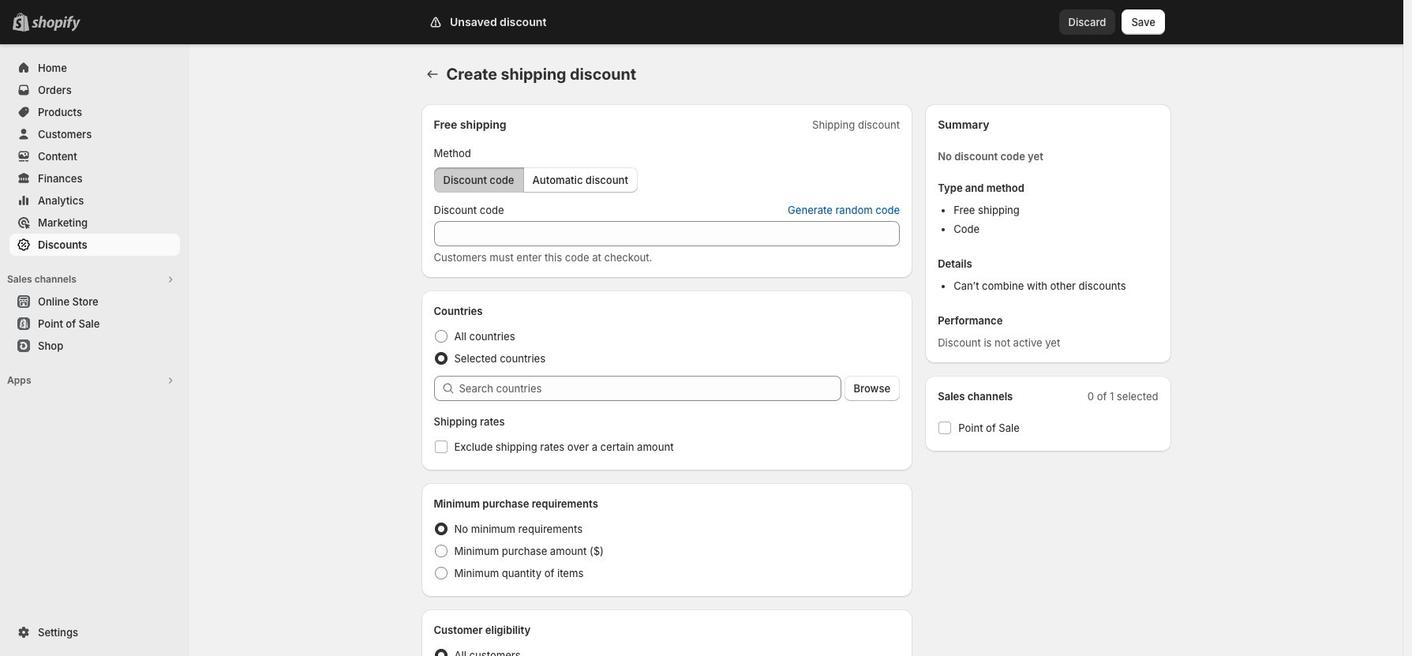Task type: locate. For each thing, give the bounding box(es) containing it.
None text field
[[434, 221, 900, 246]]

Search countries text field
[[459, 376, 842, 401]]



Task type: describe. For each thing, give the bounding box(es) containing it.
shopify image
[[32, 16, 81, 32]]



Task type: vqa. For each thing, say whether or not it's contained in the screenshot.
MY STORE icon
no



